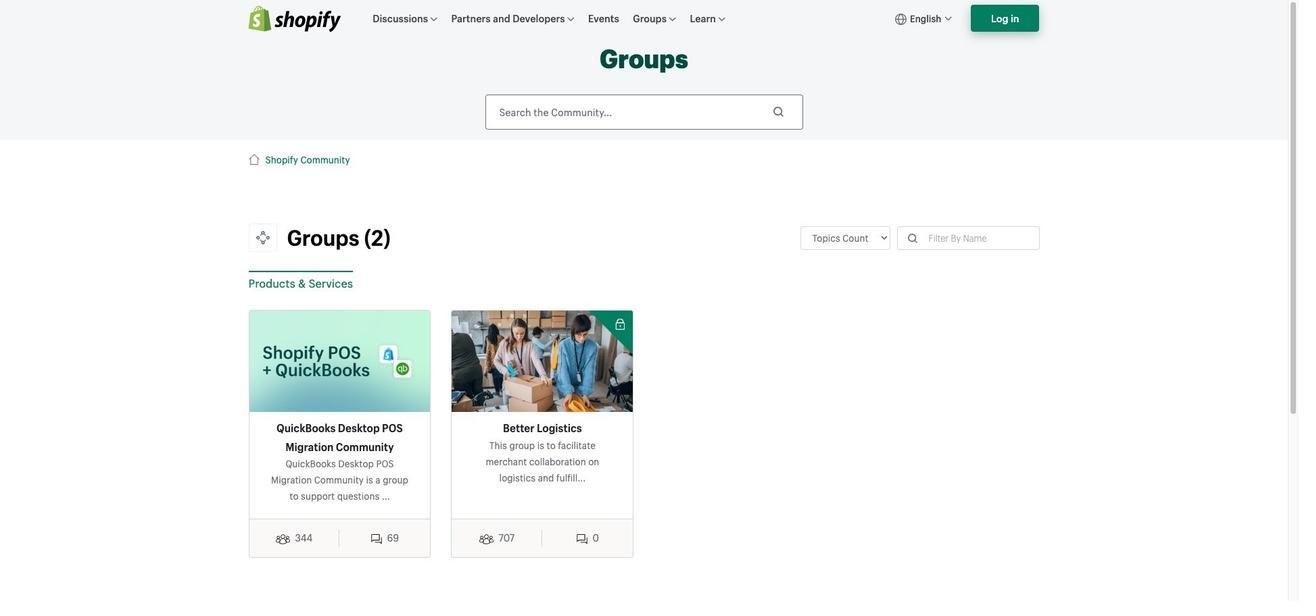 Task type: describe. For each thing, give the bounding box(es) containing it.
members count image
[[371, 535, 382, 545]]

1 grouphub avatar image from the left
[[249, 311, 430, 413]]

1 members count image from the left
[[276, 535, 290, 545]]

groups image
[[249, 224, 277, 252]]

Filter By Name text field
[[921, 227, 1039, 249]]

shopify logo image
[[249, 6, 341, 32]]

3 members count image from the left
[[577, 535, 588, 545]]



Task type: vqa. For each thing, say whether or not it's contained in the screenshot.
Promotion Image (Anonymous)
no



Task type: locate. For each thing, give the bounding box(es) containing it.
1 horizontal spatial members count image
[[479, 535, 493, 545]]

1 horizontal spatial grouphub avatar image
[[452, 311, 633, 413]]

2 grouphub avatar image from the left
[[452, 311, 633, 413]]

grouphub avatar image
[[249, 311, 430, 413], [452, 311, 633, 413]]

lock icon image
[[616, 319, 625, 330]]

Search text field
[[485, 94, 803, 130]]

2 horizontal spatial members count image
[[577, 535, 588, 545]]

2 members count image from the left
[[479, 535, 493, 545]]

None submit
[[762, 96, 796, 128]]

search icon image
[[909, 234, 918, 244]]

0 horizontal spatial grouphub avatar image
[[249, 311, 430, 413]]

0 horizontal spatial members count image
[[276, 535, 290, 545]]

members count image
[[276, 535, 290, 545], [479, 535, 493, 545], [577, 535, 588, 545]]



